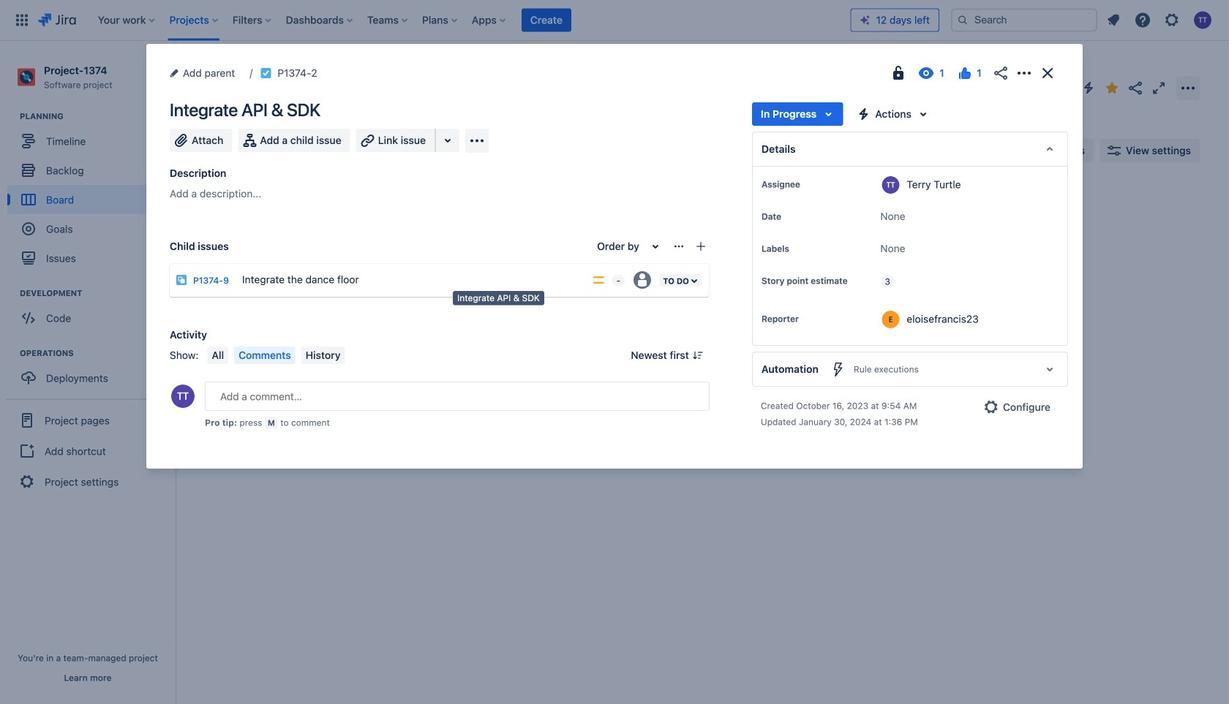 Task type: vqa. For each thing, say whether or not it's contained in the screenshot.
Create issue button
no



Task type: locate. For each thing, give the bounding box(es) containing it.
Search field
[[952, 8, 1098, 32]]

issue actions image
[[673, 241, 685, 253]]

link web pages and more image
[[439, 132, 457, 149]]

2 heading from the top
[[20, 288, 175, 300]]

issue type: subtask image
[[176, 274, 187, 286]]

1 vertical spatial task image
[[424, 296, 436, 308]]

0 of 1 child issues complete image
[[561, 296, 573, 308], [561, 296, 573, 308]]

1 vertical spatial heading
[[20, 288, 175, 300]]

heading
[[20, 111, 175, 122], [20, 288, 175, 300], [20, 348, 175, 360]]

tooltip
[[453, 291, 544, 306]]

jira image
[[38, 11, 76, 29], [38, 11, 76, 29]]

3 heading from the top
[[20, 348, 175, 360]]

dialog
[[146, 44, 1083, 469]]

copy link to issue image
[[314, 67, 326, 78]]

group
[[7, 111, 175, 278], [7, 288, 175, 338], [7, 348, 175, 398], [6, 399, 170, 503]]

add people image
[[360, 142, 378, 160]]

2 vertical spatial heading
[[20, 348, 175, 360]]

0 vertical spatial task image
[[260, 67, 272, 79]]

menu bar
[[205, 347, 348, 365]]

banner
[[0, 0, 1230, 41]]

0 horizontal spatial task image
[[260, 67, 272, 79]]

automation element
[[752, 352, 1069, 387]]

task image
[[260, 67, 272, 79], [424, 296, 436, 308]]

1 horizontal spatial task image
[[424, 296, 436, 308]]

star p1374 board image
[[1104, 79, 1121, 97]]

details element
[[752, 132, 1069, 167]]

goal image
[[22, 223, 35, 236]]

0 vertical spatial heading
[[20, 111, 175, 122]]



Task type: describe. For each thing, give the bounding box(es) containing it.
close image
[[1039, 64, 1057, 82]]

actions image
[[1016, 64, 1034, 82]]

primary element
[[9, 0, 851, 41]]

no restrictions image
[[890, 64, 908, 82]]

sidebar element
[[0, 41, 176, 705]]

priority: medium image
[[592, 273, 606, 288]]

1 heading from the top
[[20, 111, 175, 122]]

Add a comment… field
[[205, 382, 710, 411]]

enter full screen image
[[1151, 79, 1168, 97]]

create child image
[[695, 241, 707, 253]]

add app image
[[468, 132, 486, 150]]

search image
[[957, 14, 969, 26]]

Search this board text field
[[206, 138, 274, 164]]



